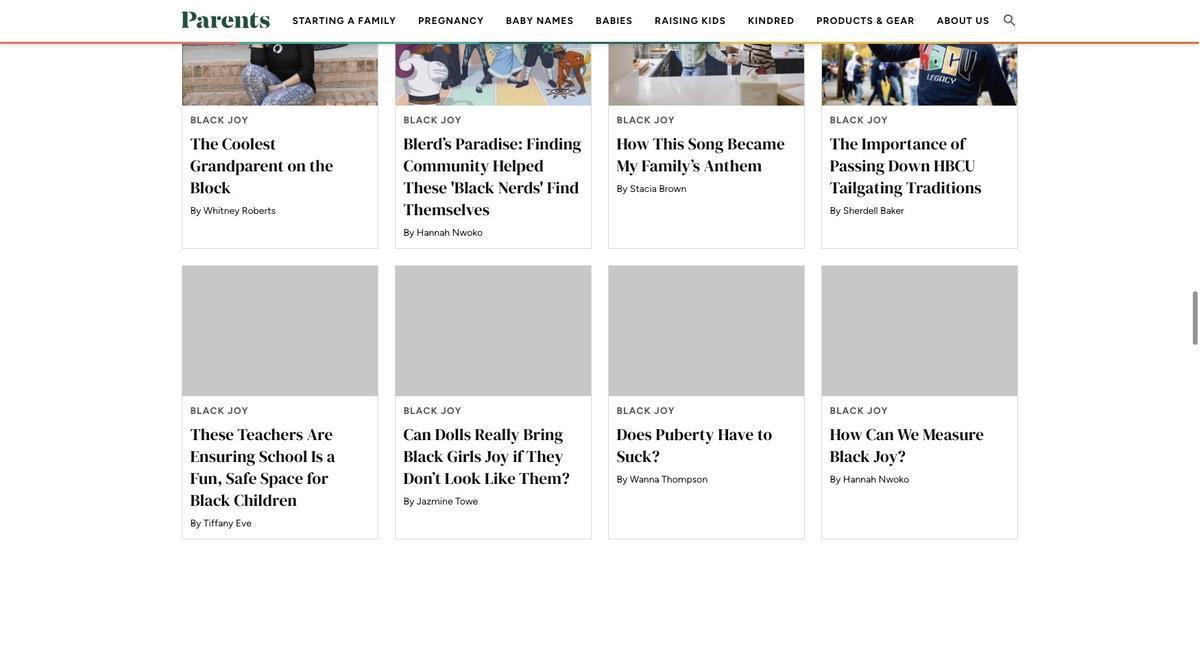 Task type: vqa. For each thing, say whether or not it's contained in the screenshot.
amazon october prime day deals on toys up to 74% off image
no



Task type: locate. For each thing, give the bounding box(es) containing it.
these teachers are ensuring school is a fun, safe space for black children
[[190, 423, 335, 511]]

starting
[[292, 15, 345, 27]]

joy?
[[874, 445, 906, 467]]

about us
[[937, 15, 990, 27]]

babies link
[[596, 15, 633, 27]]

on
[[287, 154, 306, 177]]

a inside these teachers are ensuring school is a fun, safe space for black children
[[327, 445, 335, 467]]

teen girls dancing in a park image
[[608, 266, 804, 396]]

&
[[876, 15, 883, 27]]

suck?
[[617, 445, 660, 467]]

black
[[403, 445, 444, 467], [830, 445, 870, 467], [190, 489, 230, 511]]

0 vertical spatial these
[[403, 176, 447, 199]]

baby names link
[[506, 15, 574, 27]]

baby names
[[506, 15, 574, 27]]

0 horizontal spatial the
[[190, 132, 218, 155]]

1 horizontal spatial black
[[403, 445, 444, 467]]

if
[[513, 445, 523, 467]]

the importance of passing down hbcu tailgating traditions link
[[821, 0, 1018, 249]]

community
[[403, 154, 489, 177]]

a right is
[[327, 445, 335, 467]]

have
[[718, 423, 754, 445]]

don't
[[403, 467, 441, 489]]

the up tailgating
[[830, 132, 858, 155]]

how inside how this song became my family's anthem
[[617, 132, 649, 155]]

1 vertical spatial a
[[327, 445, 335, 467]]

can
[[403, 423, 431, 445], [866, 423, 894, 445]]

these
[[403, 176, 447, 199], [190, 423, 234, 445]]

0 horizontal spatial how
[[617, 132, 649, 155]]

0 vertical spatial a
[[348, 15, 355, 27]]

blerd's paradise: finding community helped these 'black nerds' find themselves link
[[395, 0, 591, 249]]

these up fun,
[[190, 423, 234, 445]]

header navigation
[[281, 0, 1001, 86]]

how left joy?
[[830, 423, 863, 445]]

hbcu homecoming game day antics image
[[822, 0, 1017, 106]]

does puberty have to suck?
[[617, 423, 772, 467]]

can left we
[[866, 423, 894, 445]]

the for the importance of passing down hbcu tailgating traditions
[[830, 132, 858, 155]]

names
[[536, 15, 574, 27]]

products & gear link
[[817, 15, 915, 27]]

the
[[190, 132, 218, 155], [830, 132, 858, 155]]

black left girls
[[403, 445, 444, 467]]

the importance of passing down hbcu tailgating traditions
[[830, 132, 982, 199]]

can inside how can we measure black joy?
[[866, 423, 894, 445]]

0 vertical spatial how
[[617, 132, 649, 155]]

finding
[[526, 132, 581, 155]]

about
[[937, 15, 973, 27]]

family
[[358, 15, 396, 27]]

traditions
[[906, 176, 982, 199]]

illustration of teen cosplayers image
[[395, 0, 591, 106]]

0 horizontal spatial these
[[190, 423, 234, 445]]

2 can from the left
[[866, 423, 894, 445]]

nerds'
[[498, 176, 543, 199]]

'black
[[451, 176, 495, 199]]

the coolest grandparent on the block
[[190, 132, 333, 199]]

raising kids link
[[655, 15, 726, 27]]

1 horizontal spatial these
[[403, 176, 447, 199]]

1 vertical spatial how
[[830, 423, 863, 445]]

passing
[[830, 154, 885, 177]]

how inside how can we measure black joy?
[[830, 423, 863, 445]]

grandparent
[[190, 154, 284, 177]]

us
[[976, 15, 990, 27]]

helped
[[493, 154, 544, 177]]

can left "dolls"
[[403, 423, 431, 445]]

2 horizontal spatial black
[[830, 445, 870, 467]]

the inside the importance of passing down hbcu tailgating traditions
[[830, 132, 858, 155]]

black left joy?
[[830, 445, 870, 467]]

how this song became my family's anthem
[[617, 132, 785, 177]]

how can we measure black joy?
[[830, 423, 984, 467]]

black down ensuring
[[190, 489, 230, 511]]

black inside 'can dolls really bring black girls joy if they don't look like them?'
[[403, 445, 444, 467]]

of
[[951, 132, 965, 155]]

really
[[475, 423, 520, 445]]

the inside the coolest grandparent on the block
[[190, 132, 218, 155]]

black inside how can we measure black joy?
[[830, 445, 870, 467]]

a left family
[[348, 15, 355, 27]]

can dolls really bring black girls joy if they don't look like them?
[[403, 423, 570, 489]]

a inside navigation
[[348, 15, 355, 27]]

school
[[259, 445, 308, 467]]

dolls
[[435, 423, 471, 445]]

1 vertical spatial these
[[190, 423, 234, 445]]

how this song became my family's anthem link
[[608, 0, 804, 249]]

1 the from the left
[[190, 132, 218, 155]]

became
[[727, 132, 785, 155]]

paradise:
[[455, 132, 523, 155]]

importance
[[862, 132, 947, 155]]

how
[[617, 132, 649, 155], [830, 423, 863, 445]]

pregnancy
[[418, 15, 484, 27]]

can inside 'can dolls really bring black girls joy if they don't look like them?'
[[403, 423, 431, 445]]

1 horizontal spatial a
[[348, 15, 355, 27]]

find
[[547, 176, 579, 199]]

1 can from the left
[[403, 423, 431, 445]]

1 horizontal spatial the
[[830, 132, 858, 155]]

how left this
[[617, 132, 649, 155]]

0 horizontal spatial a
[[327, 445, 335, 467]]

mother with teenage daughter having fun dancing in kitchen at home together image
[[608, 0, 804, 106]]

1 horizontal spatial how
[[830, 423, 863, 445]]

this
[[653, 132, 684, 155]]

children
[[234, 489, 297, 511]]

they
[[526, 445, 563, 467]]

0 horizontal spatial black
[[190, 489, 230, 511]]

the for the coolest grandparent on the block
[[190, 132, 218, 155]]

0 horizontal spatial can
[[403, 423, 431, 445]]

pregnancy link
[[418, 15, 484, 27]]

the up the block
[[190, 132, 218, 155]]

kindred link
[[748, 15, 795, 27]]

about us link
[[937, 15, 990, 27]]

blerd's paradise: finding community helped these 'black nerds' find themselves
[[403, 132, 581, 221]]

2 the from the left
[[830, 132, 858, 155]]

1 horizontal spatial can
[[866, 423, 894, 445]]

these down blerd's
[[403, 176, 447, 199]]



Task type: describe. For each thing, give the bounding box(es) containing it.
raising kids
[[655, 15, 726, 27]]

tailgating
[[830, 176, 903, 199]]

these inside blerd's paradise: finding community helped these 'black nerds' find themselves
[[403, 176, 447, 199]]

is
[[311, 445, 323, 467]]

products
[[817, 15, 873, 27]]

these teachers are ensuring school is a fun, safe space for black children link
[[181, 265, 378, 539]]

song
[[688, 132, 724, 155]]

starting a family
[[292, 15, 396, 27]]

does puberty have to suck? link
[[608, 265, 804, 539]]

black for can
[[403, 445, 444, 467]]

joy
[[485, 445, 509, 467]]

to
[[757, 423, 772, 445]]

babies
[[596, 15, 633, 27]]

how can we measure black joy? link
[[821, 265, 1018, 539]]

illustration of a girl holding up a doll against a swirling background of dolls. image
[[395, 266, 591, 396]]

look
[[444, 467, 481, 489]]

search image
[[1001, 12, 1018, 29]]

kids
[[702, 15, 726, 27]]

black people of all ages on a hike image
[[822, 266, 1017, 396]]

how for my
[[617, 132, 649, 155]]

like
[[484, 467, 516, 489]]

my
[[617, 154, 638, 177]]

block
[[190, 176, 231, 199]]

products & gear
[[817, 15, 915, 27]]

them?
[[519, 467, 570, 489]]

family's
[[642, 154, 700, 177]]

themselves
[[403, 198, 490, 221]]

kindred
[[748, 15, 795, 27]]

measure
[[923, 423, 984, 445]]

coolest
[[222, 132, 276, 155]]

puberty
[[655, 423, 714, 445]]

gear
[[886, 15, 915, 27]]

visit parents' homepage image
[[181, 12, 270, 28]]

down
[[888, 154, 930, 177]]

fun,
[[190, 467, 222, 489]]

are
[[307, 423, 333, 445]]

bring
[[523, 423, 563, 445]]

anthem
[[704, 154, 762, 177]]

hbcu
[[934, 154, 975, 177]]

the
[[309, 154, 333, 177]]

black for how
[[830, 445, 870, 467]]

does
[[617, 423, 652, 445]]

teacher in classroom giving a student a highf ive image
[[182, 266, 377, 396]]

can dolls really bring black girls joy if they don't look like them? link
[[395, 265, 591, 539]]

for
[[307, 467, 328, 489]]

how for black
[[830, 423, 863, 445]]

baby
[[506, 15, 533, 27]]

these inside these teachers are ensuring school is a fun, safe space for black children
[[190, 423, 234, 445]]

space
[[260, 467, 303, 489]]

black inside these teachers are ensuring school is a fun, safe space for black children
[[190, 489, 230, 511]]

girls
[[447, 445, 481, 467]]

the coolest grandparent on the block link
[[181, 0, 378, 249]]

raising
[[655, 15, 699, 27]]

teachers
[[237, 423, 303, 445]]

demetria phelps image
[[182, 0, 377, 106]]

blerd's
[[403, 132, 452, 155]]

ensuring
[[190, 445, 255, 467]]

safe
[[226, 467, 257, 489]]

starting a family link
[[292, 15, 396, 27]]

we
[[897, 423, 919, 445]]



